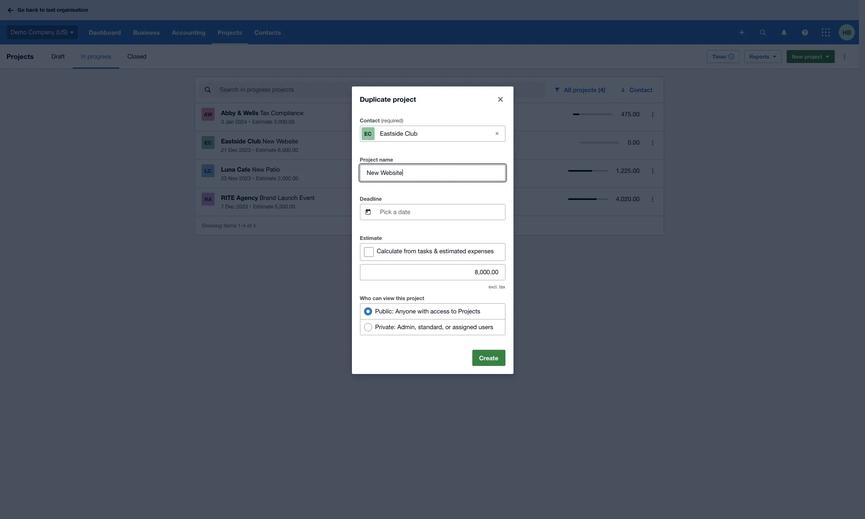 Task type: describe. For each thing, give the bounding box(es) containing it.
contact (required)
[[360, 117, 403, 123]]

public: anyone with access to projects
[[375, 308, 481, 315]]

(4)
[[599, 86, 606, 93]]

new for luna cafe
[[252, 166, 264, 173]]

Project name field
[[360, 165, 505, 180]]

timer button
[[707, 50, 739, 63]]

0 vertical spatial projects
[[6, 52, 34, 61]]

& inside abby & wells tax compliance 3 jan 2024 • estimate 3,000.00
[[237, 109, 242, 116]]

wells
[[243, 109, 259, 116]]

dec inside eastside club new website 21 dec 2023 • estimate 8,000.00
[[228, 147, 238, 153]]

organisation
[[57, 7, 88, 13]]

hb button
[[839, 20, 859, 44]]

closed link
[[119, 44, 155, 69]]

create
[[479, 354, 499, 362]]

progress
[[88, 53, 111, 60]]

rite
[[221, 194, 235, 201]]

event
[[300, 194, 315, 201]]

(required)
[[381, 117, 403, 123]]

2,000.00
[[278, 175, 298, 181]]

showing items 1-4 of 4
[[202, 223, 256, 229]]

tasks
[[418, 248, 432, 254]]

tax
[[260, 110, 269, 116]]

calculate
[[377, 248, 402, 254]]

who
[[360, 295, 371, 301]]

1-
[[238, 223, 243, 229]]

can
[[373, 295, 382, 301]]

close image
[[498, 97, 503, 102]]

• inside luna cafe new patio 23 nov 2023 • estimate 2,000.00
[[253, 175, 254, 181]]

this
[[396, 295, 405, 301]]

access
[[431, 308, 450, 315]]

lc
[[205, 168, 212, 174]]

ec inside duplicate project dialog
[[364, 130, 372, 137]]

eastside club new website 21 dec 2023 • estimate 8,000.00
[[221, 137, 298, 153]]

2 4 from the left
[[253, 223, 256, 229]]

ra
[[204, 196, 212, 203]]

project
[[360, 156, 378, 163]]

who can view this project
[[360, 295, 424, 301]]

all
[[564, 86, 571, 93]]

compliance
[[271, 110, 304, 116]]

to inside hb banner
[[40, 7, 45, 13]]

demo company (us) button
[[0, 20, 83, 44]]

club
[[248, 137, 261, 145]]

projects
[[573, 86, 597, 93]]

aw
[[204, 111, 212, 118]]

anyone
[[396, 308, 416, 315]]

excl.
[[489, 284, 498, 289]]

svg image up 'new project'
[[802, 29, 808, 35]]

1 4 from the left
[[243, 223, 246, 229]]

& inside duplicate project dialog
[[434, 248, 438, 254]]

in progress link
[[73, 44, 119, 69]]

or
[[445, 324, 451, 330]]

demo company (us)
[[11, 29, 68, 35]]

all projects (4)
[[564, 86, 606, 93]]

21
[[221, 147, 227, 153]]

abby
[[221, 109, 236, 116]]

excl. tax
[[489, 284, 505, 289]]

2023 inside rite agency brand launch event 7 dec 2023 • estimate 5,500.00
[[236, 204, 248, 210]]

estimated
[[440, 248, 466, 254]]

abby & wells tax compliance 3 jan 2024 • estimate 3,000.00
[[221, 109, 304, 125]]

website
[[276, 138, 298, 145]]

items
[[224, 223, 236, 229]]

view
[[383, 295, 395, 301]]

navigation inside hb banner
[[83, 20, 734, 44]]

contact for contact (required)
[[360, 117, 380, 123]]

from
[[404, 248, 416, 254]]

• inside abby & wells tax compliance 3 jan 2024 • estimate 3,000.00
[[249, 119, 251, 125]]

duplicate
[[360, 95, 391, 103]]

eastside
[[221, 137, 246, 145]]

project for new project
[[805, 53, 823, 60]]

to inside duplicate project dialog
[[451, 308, 457, 315]]

Deadline field
[[379, 204, 505, 220]]

cafe
[[237, 166, 251, 173]]

with
[[418, 308, 429, 315]]

duplicate project
[[360, 95, 416, 103]]

closed
[[127, 53, 146, 60]]

• inside rite agency brand launch event 7 dec 2023 • estimate 5,500.00
[[250, 204, 251, 210]]

4,020.00
[[616, 196, 640, 203]]

projects inside duplicate project dialog
[[458, 308, 481, 315]]

dec inside rite agency brand launch event 7 dec 2023 • estimate 5,500.00
[[225, 204, 235, 210]]

estimate inside luna cafe new patio 23 nov 2023 • estimate 2,000.00
[[256, 175, 277, 181]]

svg image inside demo company (us) popup button
[[70, 31, 74, 33]]

3
[[221, 119, 224, 125]]

deadline
[[360, 195, 382, 202]]

showing
[[202, 223, 222, 229]]



Task type: vqa. For each thing, say whether or not it's contained in the screenshot.
30
no



Task type: locate. For each thing, give the bounding box(es) containing it.
in
[[81, 53, 86, 60]]

• down 'agency'
[[250, 204, 251, 210]]

calculate from tasks & estimated expenses
[[377, 248, 494, 254]]

expenses
[[468, 248, 494, 254]]

1 vertical spatial contact
[[360, 117, 380, 123]]

estimate inside duplicate project dialog
[[360, 235, 382, 241]]

of
[[247, 223, 252, 229]]

0 horizontal spatial to
[[40, 7, 45, 13]]

assigned
[[453, 324, 477, 330]]

1 vertical spatial 2023
[[239, 175, 251, 181]]

• right 2024
[[249, 119, 251, 125]]

new for eastside club
[[263, 138, 275, 145]]

0 vertical spatial contact
[[630, 86, 653, 93]]

2023 down the cafe
[[239, 175, 251, 181]]

1 horizontal spatial &
[[434, 248, 438, 254]]

dec right 21 on the left top
[[228, 147, 238, 153]]

nov
[[228, 175, 238, 181]]

3,000.00
[[274, 119, 295, 125]]

0 horizontal spatial contact
[[360, 117, 380, 123]]

tax
[[499, 284, 505, 289]]

1 horizontal spatial svg image
[[760, 29, 766, 35]]

0 vertical spatial ec
[[364, 130, 372, 137]]

standard,
[[418, 324, 444, 330]]

0 vertical spatial &
[[237, 109, 242, 116]]

agency
[[237, 194, 258, 201]]

private:
[[375, 324, 396, 330]]

to right access
[[451, 308, 457, 315]]

draft
[[51, 53, 65, 60]]

4 left of
[[243, 223, 246, 229]]

navigation
[[83, 20, 734, 44]]

1 vertical spatial dec
[[225, 204, 235, 210]]

to left last at the top of page
[[40, 7, 45, 13]]

rite agency brand launch event 7 dec 2023 • estimate 5,500.00
[[221, 194, 315, 210]]

1 horizontal spatial projects
[[458, 308, 481, 315]]

&
[[237, 109, 242, 116], [434, 248, 438, 254]]

2 horizontal spatial svg image
[[822, 28, 830, 36]]

contact button
[[615, 82, 659, 98]]

0 vertical spatial to
[[40, 7, 45, 13]]

0 horizontal spatial svg image
[[740, 30, 745, 35]]

go
[[17, 7, 25, 13]]

projects down the demo
[[6, 52, 34, 61]]

go back to last organisation link
[[5, 3, 93, 17]]

timer
[[713, 53, 727, 60]]

0 horizontal spatial 4
[[243, 223, 246, 229]]

4 right of
[[253, 223, 256, 229]]

2023 inside luna cafe new patio 23 nov 2023 • estimate 2,000.00
[[239, 175, 251, 181]]

estimate inside rite agency brand launch event 7 dec 2023 • estimate 5,500.00
[[253, 204, 273, 210]]

ec down contact (required)
[[364, 130, 372, 137]]

475.00
[[621, 111, 640, 118]]

luna cafe new patio 23 nov 2023 • estimate 2,000.00
[[221, 166, 298, 181]]

ec left eastside
[[205, 139, 212, 146]]

2 vertical spatial new
[[252, 166, 264, 173]]

0 horizontal spatial &
[[237, 109, 242, 116]]

patio
[[266, 166, 280, 173]]

1 horizontal spatial to
[[451, 308, 457, 315]]

reports button
[[744, 50, 782, 63]]

clear image
[[489, 126, 505, 142]]

estimate inside abby & wells tax compliance 3 jan 2024 • estimate 3,000.00
[[252, 119, 273, 125]]

• down the club
[[253, 147, 254, 153]]

•
[[249, 119, 251, 125], [253, 147, 254, 153], [253, 175, 254, 181], [250, 204, 251, 210]]

2023 down the club
[[239, 147, 251, 153]]

contact
[[630, 86, 653, 93], [360, 117, 380, 123]]

launch
[[278, 194, 298, 201]]

2024
[[235, 119, 247, 125]]

contact up 475.00
[[630, 86, 653, 93]]

create button
[[472, 350, 505, 366]]

go back to last organisation
[[17, 7, 88, 13]]

(us)
[[56, 29, 68, 35]]

• up 'agency'
[[253, 175, 254, 181]]

draft link
[[43, 44, 73, 69]]

luna
[[221, 166, 235, 173]]

group containing public: anyone with access to projects
[[360, 303, 505, 335]]

0 vertical spatial 2023
[[239, 147, 251, 153]]

brand
[[260, 194, 276, 201]]

estimate down the club
[[256, 147, 276, 153]]

all projects (4) button
[[549, 82, 612, 98]]

Find or create a contact field
[[379, 126, 486, 141]]

new right reports popup button
[[792, 53, 803, 60]]

name
[[379, 156, 393, 163]]

0 vertical spatial project
[[805, 53, 823, 60]]

0.00
[[628, 139, 640, 146]]

project
[[805, 53, 823, 60], [393, 95, 416, 103], [407, 295, 424, 301]]

2023 for club
[[239, 147, 251, 153]]

group inside duplicate project dialog
[[360, 303, 505, 335]]

Search in progress projects search field
[[219, 82, 546, 97]]

0 vertical spatial dec
[[228, 147, 238, 153]]

group
[[360, 303, 505, 335]]

estimate down patio
[[256, 175, 277, 181]]

contact down the duplicate
[[360, 117, 380, 123]]

company
[[28, 29, 55, 35]]

2023 for cafe
[[239, 175, 251, 181]]

estimate inside eastside club new website 21 dec 2023 • estimate 8,000.00
[[256, 147, 276, 153]]

0 vertical spatial new
[[792, 53, 803, 60]]

dec
[[228, 147, 238, 153], [225, 204, 235, 210]]

1 vertical spatial project
[[393, 95, 416, 103]]

project inside popup button
[[805, 53, 823, 60]]

1 vertical spatial ec
[[205, 139, 212, 146]]

in progress
[[81, 53, 111, 60]]

private: admin, standard, or assigned users
[[375, 324, 493, 330]]

0 horizontal spatial projects
[[6, 52, 34, 61]]

last
[[46, 7, 55, 13]]

demo
[[11, 29, 27, 35]]

estimate down tax
[[252, 119, 273, 125]]

estimate up the calculate
[[360, 235, 382, 241]]

2 vertical spatial project
[[407, 295, 424, 301]]

svg image
[[822, 28, 830, 36], [760, 29, 766, 35], [740, 30, 745, 35]]

projects up assigned
[[458, 308, 481, 315]]

svg image up reports popup button
[[782, 29, 787, 35]]

1 vertical spatial to
[[451, 308, 457, 315]]

2 vertical spatial 2023
[[236, 204, 248, 210]]

ec
[[364, 130, 372, 137], [205, 139, 212, 146]]

1,225.00
[[616, 167, 640, 174]]

users
[[479, 324, 493, 330]]

new inside eastside club new website 21 dec 2023 • estimate 8,000.00
[[263, 138, 275, 145]]

back
[[26, 7, 38, 13]]

project for duplicate project
[[393, 95, 416, 103]]

1 vertical spatial &
[[434, 248, 438, 254]]

svg image
[[8, 7, 13, 13], [782, 29, 787, 35], [802, 29, 808, 35], [70, 31, 74, 33]]

7
[[221, 204, 224, 210]]

svg image left go
[[8, 7, 13, 13]]

1 vertical spatial projects
[[458, 308, 481, 315]]

5,500.00
[[275, 204, 295, 210]]

new inside luna cafe new patio 23 nov 2023 • estimate 2,000.00
[[252, 166, 264, 173]]

estimate
[[252, 119, 273, 125], [256, 147, 276, 153], [256, 175, 277, 181], [253, 204, 273, 210], [360, 235, 382, 241]]

svg image right (us)
[[70, 31, 74, 33]]

e.g. 10,000.00 field
[[360, 265, 505, 280]]

duplicate project dialog
[[352, 86, 514, 374]]

hb banner
[[0, 0, 859, 44]]

0 horizontal spatial ec
[[205, 139, 212, 146]]

dec right 7
[[225, 204, 235, 210]]

2023 inside eastside club new website 21 dec 2023 • estimate 8,000.00
[[239, 147, 251, 153]]

1 horizontal spatial ec
[[364, 130, 372, 137]]

svg image inside go back to last organisation link
[[8, 7, 13, 13]]

2023 down 'agency'
[[236, 204, 248, 210]]

hb
[[843, 28, 852, 36]]

contact inside popup button
[[630, 86, 653, 93]]

& right tasks on the left top
[[434, 248, 438, 254]]

jan
[[225, 119, 234, 125]]

public:
[[375, 308, 394, 315]]

1 vertical spatial new
[[263, 138, 275, 145]]

project name
[[360, 156, 393, 163]]

new inside popup button
[[792, 53, 803, 60]]

admin,
[[397, 324, 417, 330]]

close button
[[493, 91, 509, 107]]

contact inside duplicate project dialog
[[360, 117, 380, 123]]

1 horizontal spatial 4
[[253, 223, 256, 229]]

estimate down brand
[[253, 204, 273, 210]]

23
[[221, 175, 227, 181]]

1 horizontal spatial contact
[[630, 86, 653, 93]]

new right the club
[[263, 138, 275, 145]]

• inside eastside club new website 21 dec 2023 • estimate 8,000.00
[[253, 147, 254, 153]]

new right the cafe
[[252, 166, 264, 173]]

contact for contact
[[630, 86, 653, 93]]

new project button
[[787, 50, 835, 63]]

& up 2024
[[237, 109, 242, 116]]

reports
[[750, 53, 770, 60]]



